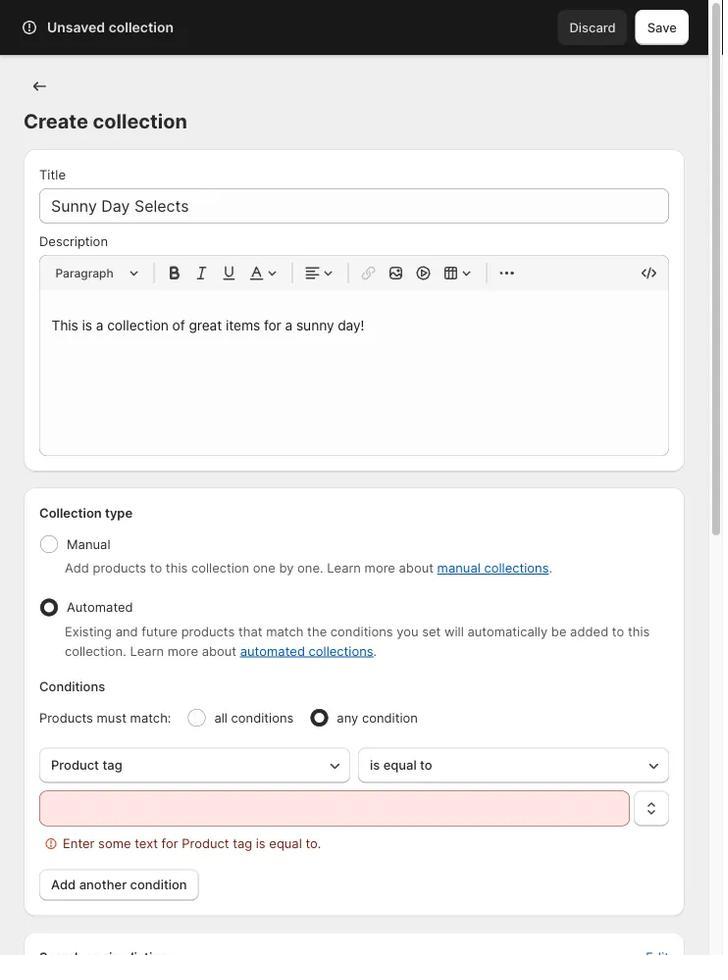 Task type: vqa. For each thing, say whether or not it's contained in the screenshot.
the bottommost the "is"
yes



Task type: locate. For each thing, give the bounding box(es) containing it.
tag inside dropdown button
[[102, 758, 122, 773]]

1 horizontal spatial to
[[420, 758, 432, 773]]

paragraph button
[[48, 262, 146, 285]]

more
[[365, 561, 395, 576], [168, 644, 198, 659]]

title
[[39, 167, 66, 182]]

product down products at the left bottom of the page
[[51, 758, 99, 773]]

0 vertical spatial condition
[[362, 710, 418, 726]]

products down manual at the bottom left of the page
[[93, 561, 146, 576]]

0 vertical spatial more
[[365, 561, 395, 576]]

another
[[79, 878, 127, 893]]

0 horizontal spatial about
[[202, 644, 237, 659]]

0 horizontal spatial this
[[166, 561, 188, 576]]

1 horizontal spatial conditions
[[331, 624, 393, 639]]

match:
[[130, 711, 171, 726]]

0 horizontal spatial tag
[[102, 758, 122, 773]]

1 vertical spatial collection
[[93, 109, 187, 133]]

learn inside existing and future products that match the conditions you set will automatically be added to this collection. learn more about
[[130, 644, 164, 659]]

0 vertical spatial collections
[[484, 561, 549, 576]]

1 horizontal spatial products
[[181, 624, 235, 639]]

unsaved
[[47, 19, 105, 36]]

create
[[24, 109, 88, 133]]

products must match:
[[39, 711, 171, 726]]

0 vertical spatial tag
[[102, 758, 122, 773]]

more right one. at the bottom of page
[[365, 561, 395, 576]]

conditions
[[331, 624, 393, 639], [231, 710, 294, 726]]

conditions right the
[[331, 624, 393, 639]]

learn down future
[[130, 644, 164, 659]]

tag left to.
[[233, 837, 252, 852]]

0 horizontal spatial equal
[[269, 837, 302, 852]]

conditions inside existing and future products that match the conditions you set will automatically be added to this collection. learn more about
[[331, 624, 393, 639]]

to inside dropdown button
[[420, 758, 432, 773]]

1 horizontal spatial tag
[[233, 837, 252, 852]]

automated collections link
[[240, 644, 373, 659]]

tag down must
[[102, 758, 122, 773]]

1 vertical spatial is
[[256, 837, 266, 852]]

collections
[[484, 561, 549, 576], [309, 644, 373, 659]]

must
[[97, 711, 127, 726]]

this right the added
[[628, 624, 650, 639]]

0 vertical spatial products
[[93, 561, 146, 576]]

1 vertical spatial products
[[181, 624, 235, 639]]

learn right one. at the bottom of page
[[327, 561, 361, 576]]

automated
[[240, 644, 305, 659]]

1 horizontal spatial learn
[[327, 561, 361, 576]]

unsaved collection
[[47, 19, 174, 36]]

1 horizontal spatial collections
[[484, 561, 549, 576]]

1 vertical spatial product
[[182, 837, 229, 852]]

collection right unsaved
[[109, 19, 174, 36]]

add another condition
[[51, 878, 187, 893]]

None text field
[[39, 791, 630, 827]]

about left automated
[[202, 644, 237, 659]]

save
[[647, 20, 677, 35]]

about
[[399, 561, 434, 576], [202, 644, 237, 659]]

1 horizontal spatial equal
[[383, 758, 417, 773]]

will
[[444, 624, 464, 639]]

0 vertical spatial product
[[51, 758, 99, 773]]

collections right manual
[[484, 561, 549, 576]]

any
[[337, 710, 358, 726]]

0 vertical spatial about
[[399, 561, 434, 576]]

1 vertical spatial this
[[628, 624, 650, 639]]

manual
[[67, 537, 110, 552]]

conditions
[[39, 679, 105, 694]]

products inside existing and future products that match the conditions you set will automatically be added to this collection. learn more about
[[181, 624, 235, 639]]

1 vertical spatial conditions
[[231, 710, 294, 726]]

1 vertical spatial about
[[202, 644, 237, 659]]

add another condition button
[[39, 870, 199, 901]]

collection for unsaved collection
[[109, 19, 174, 36]]

collection right the create on the top
[[93, 109, 187, 133]]

products
[[93, 561, 146, 576], [181, 624, 235, 639]]

collection.
[[65, 644, 126, 659]]

automatically
[[467, 624, 548, 639]]

to
[[150, 561, 162, 576], [612, 624, 624, 639], [420, 758, 432, 773]]

one.
[[297, 561, 323, 576]]

0 vertical spatial this
[[166, 561, 188, 576]]

learn
[[327, 561, 361, 576], [130, 644, 164, 659]]

.
[[549, 561, 552, 576], [373, 644, 377, 659]]

condition down for
[[130, 878, 187, 893]]

product tag
[[51, 758, 122, 773]]

is
[[370, 758, 380, 773], [256, 837, 266, 852]]

0 vertical spatial conditions
[[331, 624, 393, 639]]

0 horizontal spatial learn
[[130, 644, 164, 659]]

condition
[[362, 710, 418, 726], [130, 878, 187, 893]]

product right for
[[182, 837, 229, 852]]

1 vertical spatial tag
[[233, 837, 252, 852]]

1 vertical spatial to
[[612, 624, 624, 639]]

0 vertical spatial to
[[150, 561, 162, 576]]

product
[[51, 758, 99, 773], [182, 837, 229, 852]]

condition right any
[[362, 710, 418, 726]]

add left another
[[51, 878, 76, 893]]

be
[[551, 624, 567, 639]]

this up future
[[166, 561, 188, 576]]

0 vertical spatial equal
[[383, 758, 417, 773]]

0 horizontal spatial condition
[[130, 878, 187, 893]]

0 horizontal spatial product
[[51, 758, 99, 773]]

about left manual
[[399, 561, 434, 576]]

collections down the
[[309, 644, 373, 659]]

all conditions
[[214, 710, 294, 726]]

1 horizontal spatial is
[[370, 758, 380, 773]]

1 vertical spatial more
[[168, 644, 198, 659]]

equal down any condition
[[383, 758, 417, 773]]

equal
[[383, 758, 417, 773], [269, 837, 302, 852]]

more down future
[[168, 644, 198, 659]]

1 horizontal spatial about
[[399, 561, 434, 576]]

some
[[98, 837, 131, 852]]

tag
[[102, 758, 122, 773], [233, 837, 252, 852]]

0 horizontal spatial to
[[150, 561, 162, 576]]

0 horizontal spatial conditions
[[231, 710, 294, 726]]

0 vertical spatial is
[[370, 758, 380, 773]]

0 horizontal spatial more
[[168, 644, 198, 659]]

0 horizontal spatial collections
[[309, 644, 373, 659]]

1 vertical spatial collections
[[309, 644, 373, 659]]

one
[[253, 561, 275, 576]]

conditions right all
[[231, 710, 294, 726]]

1 vertical spatial condition
[[130, 878, 187, 893]]

add down manual at the bottom left of the page
[[65, 561, 89, 576]]

1 vertical spatial learn
[[130, 644, 164, 659]]

to.
[[306, 837, 321, 852]]

1 horizontal spatial this
[[628, 624, 650, 639]]

search button
[[53, 12, 614, 43]]

discard button
[[558, 10, 628, 45]]

is left to.
[[256, 837, 266, 852]]

add
[[65, 561, 89, 576], [51, 878, 76, 893]]

0 vertical spatial collection
[[109, 19, 174, 36]]

1 horizontal spatial .
[[549, 561, 552, 576]]

is down any condition
[[370, 758, 380, 773]]

you
[[397, 624, 419, 639]]

this inside existing and future products that match the conditions you set will automatically be added to this collection. learn more about
[[628, 624, 650, 639]]

products left that on the left bottom of the page
[[181, 624, 235, 639]]

1 vertical spatial .
[[373, 644, 377, 659]]

add inside button
[[51, 878, 76, 893]]

collection left the one
[[191, 561, 249, 576]]

for
[[162, 837, 178, 852]]

2 horizontal spatial to
[[612, 624, 624, 639]]

0 vertical spatial .
[[549, 561, 552, 576]]

collection
[[109, 19, 174, 36], [93, 109, 187, 133], [191, 561, 249, 576]]

0 vertical spatial add
[[65, 561, 89, 576]]

future
[[142, 624, 178, 639]]

equal left to.
[[269, 837, 302, 852]]

2 vertical spatial to
[[420, 758, 432, 773]]

1 vertical spatial add
[[51, 878, 76, 893]]

any condition
[[337, 710, 418, 726]]

this
[[166, 561, 188, 576], [628, 624, 650, 639]]

2 vertical spatial collection
[[191, 561, 249, 576]]



Task type: describe. For each thing, give the bounding box(es) containing it.
enter some text for product tag is equal to.
[[63, 837, 321, 852]]

set
[[422, 624, 441, 639]]

discard
[[570, 20, 616, 35]]

manual
[[437, 561, 481, 576]]

1 horizontal spatial product
[[182, 837, 229, 852]]

text
[[135, 837, 158, 852]]

manual collections link
[[437, 561, 549, 576]]

enter
[[63, 837, 95, 852]]

add products to this collection one by one. learn more about manual collections .
[[65, 561, 552, 576]]

is equal to button
[[358, 748, 669, 784]]

products
[[39, 711, 93, 726]]

type
[[105, 505, 133, 521]]

condition inside the 'add another condition' button
[[130, 878, 187, 893]]

match
[[266, 624, 304, 639]]

collection
[[39, 505, 102, 521]]

and
[[115, 624, 138, 639]]

0 horizontal spatial .
[[373, 644, 377, 659]]

1 vertical spatial equal
[[269, 837, 302, 852]]

Title text field
[[39, 188, 669, 224]]

add for add products to this collection one by one. learn more about manual collections .
[[65, 561, 89, 576]]

all
[[214, 710, 228, 726]]

0 horizontal spatial products
[[93, 561, 146, 576]]

automated
[[67, 600, 133, 615]]

0 vertical spatial learn
[[327, 561, 361, 576]]

collection type
[[39, 505, 133, 521]]

that
[[238, 624, 263, 639]]

about inside existing and future products that match the conditions you set will automatically be added to this collection. learn more about
[[202, 644, 237, 659]]

is equal to
[[370, 758, 432, 773]]

add for add another condition
[[51, 878, 76, 893]]

by
[[279, 561, 294, 576]]

1 horizontal spatial condition
[[362, 710, 418, 726]]

search
[[85, 20, 127, 35]]

product inside dropdown button
[[51, 758, 99, 773]]

create collection
[[24, 109, 187, 133]]

equal inside dropdown button
[[383, 758, 417, 773]]

1 horizontal spatial more
[[365, 561, 395, 576]]

paragraph
[[55, 266, 114, 280]]

save button
[[636, 10, 689, 45]]

is inside dropdown button
[[370, 758, 380, 773]]

the
[[307, 624, 327, 639]]

to for equal
[[420, 758, 432, 773]]

0 horizontal spatial is
[[256, 837, 266, 852]]

collection for create collection
[[93, 109, 187, 133]]

existing
[[65, 624, 112, 639]]

more inside existing and future products that match the conditions you set will automatically be added to this collection. learn more about
[[168, 644, 198, 659]]

automated collections .
[[240, 644, 377, 659]]

existing and future products that match the conditions you set will automatically be added to this collection. learn more about
[[65, 624, 650, 659]]

product tag button
[[39, 748, 350, 784]]

added
[[570, 624, 609, 639]]

to for products
[[150, 561, 162, 576]]

to inside existing and future products that match the conditions you set will automatically be added to this collection. learn more about
[[612, 624, 624, 639]]

description
[[39, 234, 108, 249]]



